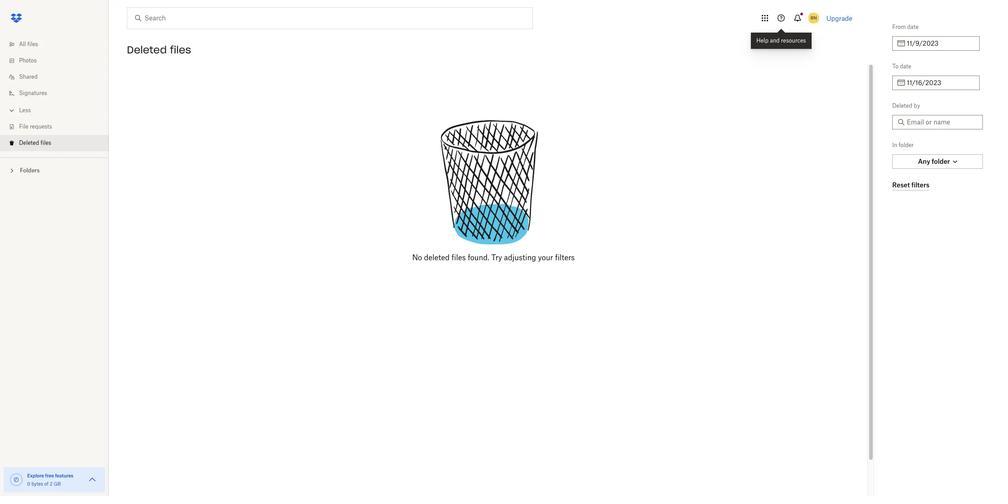 Task type: vqa. For each thing, say whether or not it's contained in the screenshot.
folder in button
yes



Task type: locate. For each thing, give the bounding box(es) containing it.
folders button
[[0, 164, 109, 177]]

2
[[50, 482, 53, 487]]

all files link
[[7, 36, 109, 53]]

shared link
[[7, 69, 109, 85]]

0 vertical spatial date
[[907, 24, 919, 30]]

date for to date
[[900, 63, 911, 70]]

deleted inside list item
[[19, 140, 39, 146]]

1 horizontal spatial folder
[[932, 158, 950, 165]]

filters right the your
[[555, 253, 575, 262]]

features
[[55, 474, 73, 479]]

files
[[27, 41, 38, 48], [170, 44, 191, 56], [41, 140, 51, 146], [452, 253, 466, 262]]

1 vertical spatial filters
[[555, 253, 575, 262]]

reset filters button
[[892, 180, 930, 191]]

less
[[19, 107, 31, 114]]

folder inside any folder button
[[932, 158, 950, 165]]

filters
[[912, 181, 930, 189], [555, 253, 575, 262]]

no
[[412, 253, 422, 262]]

date right from
[[907, 24, 919, 30]]

folder right in
[[899, 142, 914, 149]]

list
[[0, 31, 109, 158]]

to date
[[892, 63, 911, 70]]

deleted by
[[892, 102, 920, 109]]

shared
[[19, 73, 38, 80]]

date right "to"
[[900, 63, 911, 70]]

found.
[[468, 253, 489, 262]]

1 vertical spatial folder
[[932, 158, 950, 165]]

deleted
[[424, 253, 450, 262]]

all files
[[19, 41, 38, 48]]

1 vertical spatial deleted
[[892, 102, 913, 109]]

0 horizontal spatial folder
[[899, 142, 914, 149]]

filters right reset on the top of the page
[[912, 181, 930, 189]]

all
[[19, 41, 26, 48]]

Deleted by text field
[[907, 117, 978, 127]]

signatures link
[[7, 85, 109, 102]]

0
[[27, 482, 30, 487]]

date for from date
[[907, 24, 919, 30]]

try
[[491, 253, 502, 262]]

deleted files inside deleted files link
[[19, 140, 51, 146]]

file
[[19, 123, 28, 130]]

0 vertical spatial filters
[[912, 181, 930, 189]]

Search text field
[[145, 13, 514, 23]]

no deleted files found. try adjusting your filters
[[412, 253, 575, 262]]

photos
[[19, 57, 37, 64]]

1 vertical spatial date
[[900, 63, 911, 70]]

deleted files
[[127, 44, 191, 56], [19, 140, 51, 146]]

dropbox image
[[7, 9, 25, 27]]

0 horizontal spatial deleted
[[19, 140, 39, 146]]

files inside all files link
[[27, 41, 38, 48]]

folder right any
[[932, 158, 950, 165]]

0 horizontal spatial deleted files
[[19, 140, 51, 146]]

1 horizontal spatial deleted files
[[127, 44, 191, 56]]

1 vertical spatial deleted files
[[19, 140, 51, 146]]

quota usage element
[[9, 473, 24, 488]]

reset filters
[[892, 181, 930, 189]]

0 vertical spatial deleted
[[127, 44, 167, 56]]

folders
[[20, 167, 40, 174]]

files inside deleted files link
[[41, 140, 51, 146]]

0 horizontal spatial filters
[[555, 253, 575, 262]]

2 vertical spatial deleted
[[19, 140, 39, 146]]

of
[[44, 482, 49, 487]]

your
[[538, 253, 553, 262]]

deleted
[[127, 44, 167, 56], [892, 102, 913, 109], [19, 140, 39, 146]]

date
[[907, 24, 919, 30], [900, 63, 911, 70]]

folder
[[899, 142, 914, 149], [932, 158, 950, 165]]

filters inside 'button'
[[912, 181, 930, 189]]

photos link
[[7, 53, 109, 69]]

From date text field
[[907, 39, 975, 48]]

bn button
[[807, 11, 821, 25]]

to
[[892, 63, 899, 70]]

0 vertical spatial folder
[[899, 142, 914, 149]]

1 horizontal spatial deleted
[[127, 44, 167, 56]]

To date text field
[[907, 78, 975, 88]]

1 horizontal spatial filters
[[912, 181, 930, 189]]



Task type: describe. For each thing, give the bounding box(es) containing it.
upgrade link
[[827, 14, 853, 22]]

in
[[892, 142, 897, 149]]

deleted files list item
[[0, 135, 109, 151]]

requests
[[30, 123, 52, 130]]

upgrade
[[827, 14, 853, 22]]

file requests link
[[7, 119, 109, 135]]

bn
[[811, 15, 817, 21]]

from
[[892, 24, 906, 30]]

deleted files link
[[7, 135, 109, 151]]

explore
[[27, 474, 44, 479]]

signatures
[[19, 90, 47, 97]]

gb
[[54, 482, 61, 487]]

folder for any folder
[[932, 158, 950, 165]]

any folder button
[[892, 155, 983, 169]]

bytes
[[31, 482, 43, 487]]

0 vertical spatial deleted files
[[127, 44, 191, 56]]

list containing all files
[[0, 31, 109, 158]]

from date
[[892, 24, 919, 30]]

reset
[[892, 181, 910, 189]]

any folder
[[918, 158, 950, 165]]

adjusting
[[504, 253, 536, 262]]

2 horizontal spatial deleted
[[892, 102, 913, 109]]

in folder
[[892, 142, 914, 149]]

free
[[45, 474, 54, 479]]

explore free features 0 bytes of 2 gb
[[27, 474, 73, 487]]

folder for in folder
[[899, 142, 914, 149]]

less image
[[7, 106, 16, 115]]

by
[[914, 102, 920, 109]]

any
[[918, 158, 930, 165]]

file requests
[[19, 123, 52, 130]]



